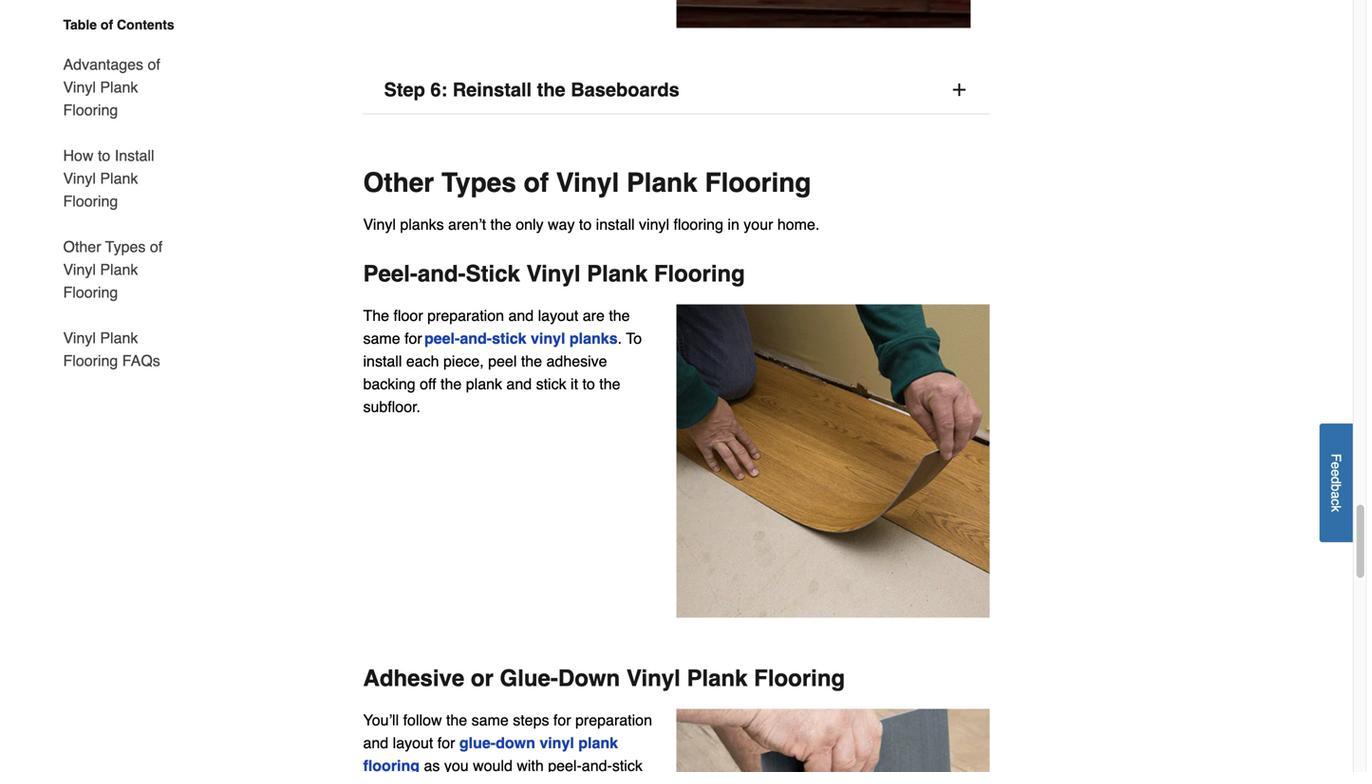 Task type: describe. For each thing, give the bounding box(es) containing it.
the
[[363, 307, 389, 324]]

vinyl inside other types of vinyl plank flooring
[[63, 261, 96, 278]]

flooring inside advantages of vinyl plank flooring
[[63, 101, 118, 119]]

flooring inside other types of vinyl plank flooring
[[63, 283, 118, 301]]

backing
[[363, 375, 416, 392]]

off
[[420, 375, 436, 392]]

step
[[384, 79, 425, 100]]

how
[[63, 147, 94, 164]]

of inside other types of vinyl plank flooring
[[150, 238, 163, 255]]

peel-and-stick flooring. image
[[677, 304, 990, 618]]

1 vertical spatial planks
[[570, 329, 618, 347]]

to
[[626, 329, 642, 347]]

1 vertical spatial to
[[579, 215, 592, 233]]

k
[[1329, 505, 1344, 512]]

you'll
[[363, 711, 399, 729]]

1 horizontal spatial other
[[363, 167, 434, 198]]

glue-down vinyl plank flooring link
[[363, 734, 618, 772]]

peel-and-stick vinyl planks
[[424, 329, 618, 347]]

0 vertical spatial vinyl
[[639, 215, 670, 233]]

vinyl right down
[[627, 665, 681, 691]]

the inside the floor preparation and layout are the same for
[[609, 307, 630, 324]]

plank inside vinyl plank flooring faqs
[[100, 329, 138, 347]]

steps
[[513, 711, 549, 729]]

and- for peel-
[[418, 260, 466, 287]]

baseboards
[[571, 79, 680, 100]]

way
[[548, 215, 575, 233]]

glue-
[[500, 665, 558, 691]]

plank inside . to install each piece, peel the adhesive backing off the plank and stick it to the subfloor.
[[466, 375, 502, 392]]

it
[[571, 375, 578, 392]]

d
[[1329, 476, 1344, 484]]

1 horizontal spatial other types of vinyl plank flooring
[[363, 167, 811, 198]]

. to install each piece, peel the adhesive backing off the plank and stick it to the subfloor.
[[363, 329, 642, 415]]

same inside you'll follow the same steps for preparation and layout for
[[472, 711, 509, 729]]

only
[[516, 215, 544, 233]]

down
[[496, 734, 536, 751]]

1 e from the top
[[1329, 462, 1344, 469]]

the down the peel-and-stick vinyl planks link
[[521, 352, 542, 370]]

peel-
[[424, 329, 460, 347]]

you'll follow the same steps for preparation and layout for
[[363, 711, 652, 751]]

layout inside you'll follow the same steps for preparation and layout for
[[393, 734, 433, 751]]

6:
[[431, 79, 447, 100]]

vinyl down way
[[527, 260, 581, 287]]

your
[[744, 215, 773, 233]]

vinyl inside how to install vinyl plank flooring
[[63, 170, 96, 187]]

the inside step 6: reinstall the baseboards button
[[537, 79, 566, 100]]

install inside . to install each piece, peel the adhesive backing off the plank and stick it to the subfloor.
[[363, 352, 402, 370]]

f e e d b a c k
[[1329, 454, 1344, 512]]

vinyl inside "glue-down vinyl plank flooring"
[[540, 734, 574, 751]]

of up only on the top left of the page
[[524, 167, 549, 198]]

vinyl planks aren't the only way to install vinyl flooring in your home.
[[363, 215, 820, 233]]

adhesive
[[547, 352, 607, 370]]

faqs
[[122, 352, 160, 369]]

same inside the floor preparation and layout are the same for
[[363, 329, 400, 347]]

and- for peel-
[[460, 329, 492, 347]]

flooring up glue down vinyl plank flooring. image
[[754, 665, 845, 691]]

vinyl inside advantages of vinyl plank flooring
[[63, 78, 96, 96]]

flooring down in
[[654, 260, 745, 287]]

flooring inside "glue-down vinyl plank flooring"
[[363, 757, 420, 772]]

1 vertical spatial for
[[554, 711, 571, 729]]

2 e from the top
[[1329, 469, 1344, 476]]

to inside . to install each piece, peel the adhesive backing off the plank and stick it to the subfloor.
[[583, 375, 595, 392]]

step 6: reinstall the baseboards
[[384, 79, 680, 100]]

vinyl up vinyl planks aren't the only way to install vinyl flooring in your home.
[[556, 167, 619, 198]]

install
[[115, 147, 154, 164]]

glue down vinyl plank flooring. image
[[677, 709, 990, 772]]

adhesive or glue-down vinyl plank flooring
[[363, 665, 845, 691]]

piece,
[[443, 352, 484, 370]]

other inside other types of vinyl plank flooring
[[63, 238, 101, 255]]

advantages of vinyl plank flooring link
[[63, 42, 190, 133]]

1 vertical spatial vinyl
[[531, 329, 565, 347]]

and inside you'll follow the same steps for preparation and layout for
[[363, 734, 389, 751]]

floor
[[394, 307, 423, 324]]

plank inside advantages of vinyl plank flooring
[[100, 78, 138, 96]]

how to install vinyl plank flooring link
[[63, 133, 190, 224]]

0 vertical spatial install
[[596, 215, 635, 233]]

table of contents element
[[48, 15, 190, 372]]

peel-
[[363, 260, 418, 287]]

b
[[1329, 484, 1344, 491]]



Task type: locate. For each thing, give the bounding box(es) containing it.
preparation inside you'll follow the same steps for preparation and layout for
[[576, 711, 652, 729]]

0 vertical spatial other types of vinyl plank flooring
[[363, 167, 811, 198]]

0 horizontal spatial same
[[363, 329, 400, 347]]

same
[[363, 329, 400, 347], [472, 711, 509, 729]]

1 horizontal spatial flooring
[[674, 215, 724, 233]]

1 vertical spatial stick
[[536, 375, 567, 392]]

advantages of vinyl plank flooring
[[63, 56, 160, 119]]

0 vertical spatial other
[[363, 167, 434, 198]]

plank
[[100, 78, 138, 96], [627, 167, 698, 198], [100, 170, 138, 187], [587, 260, 648, 287], [100, 261, 138, 278], [100, 329, 138, 347], [687, 665, 748, 691]]

0 horizontal spatial flooring
[[363, 757, 420, 772]]

1 vertical spatial other types of vinyl plank flooring
[[63, 238, 163, 301]]

other
[[363, 167, 434, 198], [63, 238, 101, 255]]

of right table
[[101, 17, 113, 32]]

flooring up "how"
[[63, 101, 118, 119]]

flooring left in
[[674, 215, 724, 233]]

1 horizontal spatial same
[[472, 711, 509, 729]]

layout
[[538, 307, 579, 324], [393, 734, 433, 751]]

1 vertical spatial preparation
[[576, 711, 652, 729]]

c
[[1329, 499, 1344, 505]]

0 vertical spatial plank
[[466, 375, 502, 392]]

flooring left faqs
[[63, 352, 118, 369]]

the up .
[[609, 307, 630, 324]]

0 horizontal spatial layout
[[393, 734, 433, 751]]

0 vertical spatial layout
[[538, 307, 579, 324]]

vinyl down steps on the bottom left of page
[[540, 734, 574, 751]]

and down you'll
[[363, 734, 389, 751]]

flooring up vinyl plank flooring faqs
[[63, 283, 118, 301]]

or
[[471, 665, 494, 691]]

1 horizontal spatial plank
[[579, 734, 618, 751]]

other down how to install vinyl plank flooring
[[63, 238, 101, 255]]

the floor preparation and layout are the same for
[[363, 307, 630, 347]]

each
[[406, 352, 439, 370]]

for down 'floor'
[[405, 329, 422, 347]]

vinyl down other types of vinyl plank flooring link
[[63, 329, 96, 347]]

to inside how to install vinyl plank flooring
[[98, 147, 110, 164]]

stick
[[466, 260, 520, 287]]

of down contents
[[148, 56, 160, 73]]

1 horizontal spatial types
[[442, 167, 516, 198]]

other types of vinyl plank flooring
[[363, 167, 811, 198], [63, 238, 163, 301]]

reinstall
[[453, 79, 532, 100]]

flooring inside vinyl plank flooring faqs
[[63, 352, 118, 369]]

plus image
[[950, 80, 969, 99]]

plank inside "glue-down vinyl plank flooring"
[[579, 734, 618, 751]]

and inside the floor preparation and layout are the same for
[[509, 307, 534, 324]]

aren't
[[448, 215, 486, 233]]

preparation down adhesive or glue-down vinyl plank flooring at the bottom of page
[[576, 711, 652, 729]]

1 vertical spatial types
[[105, 238, 146, 255]]

down
[[558, 665, 620, 691]]

stick left it
[[536, 375, 567, 392]]

0 horizontal spatial preparation
[[427, 307, 504, 324]]

other types of vinyl plank flooring up vinyl plank flooring faqs link
[[63, 238, 163, 301]]

step 6: reinstall the baseboards button
[[363, 66, 990, 114]]

preparation
[[427, 307, 504, 324], [576, 711, 652, 729]]

subfloor.
[[363, 398, 421, 415]]

of
[[101, 17, 113, 32], [148, 56, 160, 73], [524, 167, 549, 198], [150, 238, 163, 255]]

the left only on the top left of the page
[[491, 215, 512, 233]]

0 horizontal spatial stick
[[492, 329, 527, 347]]

0 horizontal spatial other
[[63, 238, 101, 255]]

same up glue-
[[472, 711, 509, 729]]

peel-and-stick vinyl planks link
[[424, 329, 618, 347]]

2 vertical spatial vinyl
[[540, 734, 574, 751]]

e
[[1329, 462, 1344, 469], [1329, 469, 1344, 476]]

flooring up the your
[[705, 167, 811, 198]]

and- up piece,
[[460, 329, 492, 347]]

1 vertical spatial layout
[[393, 734, 433, 751]]

flooring down you'll
[[363, 757, 420, 772]]

of down how to install vinyl plank flooring link
[[150, 238, 163, 255]]

1 vertical spatial and
[[507, 375, 532, 392]]

1 horizontal spatial stick
[[536, 375, 567, 392]]

1 horizontal spatial layout
[[538, 307, 579, 324]]

vinyl plank flooring faqs
[[63, 329, 160, 369]]

0 vertical spatial preparation
[[427, 307, 504, 324]]

home.
[[778, 215, 820, 233]]

vinyl down advantages
[[63, 78, 96, 96]]

to
[[98, 147, 110, 164], [579, 215, 592, 233], [583, 375, 595, 392]]

and inside . to install each piece, peel the adhesive backing off the plank and stick it to the subfloor.
[[507, 375, 532, 392]]

plank down adhesive or glue-down vinyl plank flooring at the bottom of page
[[579, 734, 618, 751]]

1 horizontal spatial preparation
[[576, 711, 652, 729]]

vinyl
[[639, 215, 670, 233], [531, 329, 565, 347], [540, 734, 574, 751]]

and
[[509, 307, 534, 324], [507, 375, 532, 392], [363, 734, 389, 751]]

types inside other types of vinyl plank flooring
[[105, 238, 146, 255]]

0 vertical spatial same
[[363, 329, 400, 347]]

how to install vinyl plank flooring
[[63, 147, 154, 210]]

other types of vinyl plank flooring link
[[63, 224, 190, 315]]

the up glue-
[[446, 711, 467, 729]]

2 vertical spatial and
[[363, 734, 389, 751]]

the right reinstall
[[537, 79, 566, 100]]

plank down peel
[[466, 375, 502, 392]]

contents
[[117, 17, 174, 32]]

to right it
[[583, 375, 595, 392]]

.
[[618, 329, 622, 347]]

planks left the aren't
[[400, 215, 444, 233]]

0 vertical spatial and
[[509, 307, 534, 324]]

1 vertical spatial other
[[63, 238, 101, 255]]

plank
[[466, 375, 502, 392], [579, 734, 618, 751]]

1 vertical spatial flooring
[[363, 757, 420, 772]]

0 horizontal spatial for
[[405, 329, 422, 347]]

other up peel- on the top left of page
[[363, 167, 434, 198]]

and up the peel-and-stick vinyl planks link
[[509, 307, 534, 324]]

peel
[[488, 352, 517, 370]]

stick up peel
[[492, 329, 527, 347]]

0 vertical spatial planks
[[400, 215, 444, 233]]

2 horizontal spatial for
[[554, 711, 571, 729]]

vinyl left in
[[639, 215, 670, 233]]

planks down are
[[570, 329, 618, 347]]

layout down follow
[[393, 734, 433, 751]]

layout left are
[[538, 307, 579, 324]]

table
[[63, 17, 97, 32]]

0 horizontal spatial other types of vinyl plank flooring
[[63, 238, 163, 301]]

2 vertical spatial to
[[583, 375, 595, 392]]

flooring
[[674, 215, 724, 233], [363, 757, 420, 772]]

the inside you'll follow the same steps for preparation and layout for
[[446, 711, 467, 729]]

for
[[405, 329, 422, 347], [554, 711, 571, 729], [438, 734, 455, 751]]

same down the
[[363, 329, 400, 347]]

peel-and-stick vinyl plank flooring
[[363, 260, 745, 287]]

1 vertical spatial and-
[[460, 329, 492, 347]]

vinyl up adhesive
[[531, 329, 565, 347]]

1 horizontal spatial install
[[596, 215, 635, 233]]

0 vertical spatial for
[[405, 329, 422, 347]]

and down peel
[[507, 375, 532, 392]]

0 horizontal spatial install
[[363, 352, 402, 370]]

the right 'off'
[[441, 375, 462, 392]]

e up b
[[1329, 469, 1344, 476]]

preparation up peel-
[[427, 307, 504, 324]]

and-
[[418, 260, 466, 287], [460, 329, 492, 347]]

in
[[728, 215, 740, 233]]

0 vertical spatial and-
[[418, 260, 466, 287]]

types
[[442, 167, 516, 198], [105, 238, 146, 255]]

1 horizontal spatial for
[[438, 734, 455, 751]]

vinyl
[[63, 78, 96, 96], [556, 167, 619, 198], [63, 170, 96, 187], [363, 215, 396, 233], [527, 260, 581, 287], [63, 261, 96, 278], [63, 329, 96, 347], [627, 665, 681, 691]]

preparation inside the floor preparation and layout are the same for
[[427, 307, 504, 324]]

plank inside other types of vinyl plank flooring
[[100, 261, 138, 278]]

for left glue-
[[438, 734, 455, 751]]

0 vertical spatial to
[[98, 147, 110, 164]]

types down how to install vinyl plank flooring link
[[105, 238, 146, 255]]

for right steps on the bottom left of page
[[554, 711, 571, 729]]

planks
[[400, 215, 444, 233], [570, 329, 618, 347]]

vinyl plank flooring faqs link
[[63, 315, 190, 372]]

install
[[596, 215, 635, 233], [363, 352, 402, 370]]

for inside the floor preparation and layout are the same for
[[405, 329, 422, 347]]

0 horizontal spatial types
[[105, 238, 146, 255]]

vinyl up vinyl plank flooring faqs
[[63, 261, 96, 278]]

0 vertical spatial stick
[[492, 329, 527, 347]]

stick inside . to install each piece, peel the adhesive backing off the plank and stick it to the subfloor.
[[536, 375, 567, 392]]

the right it
[[599, 375, 621, 392]]

flooring down "how"
[[63, 192, 118, 210]]

table of contents
[[63, 17, 174, 32]]

1 vertical spatial same
[[472, 711, 509, 729]]

vinyl up peel- on the top left of page
[[363, 215, 396, 233]]

staggering the floor joint graphic. image
[[677, 0, 971, 28]]

0 horizontal spatial planks
[[400, 215, 444, 233]]

advantages
[[63, 56, 143, 73]]

f
[[1329, 454, 1344, 462]]

f e e d b a c k button
[[1320, 423, 1353, 542]]

0 horizontal spatial plank
[[466, 375, 502, 392]]

2 vertical spatial for
[[438, 734, 455, 751]]

types up the aren't
[[442, 167, 516, 198]]

to right way
[[579, 215, 592, 233]]

stick
[[492, 329, 527, 347], [536, 375, 567, 392]]

vinyl inside vinyl plank flooring faqs
[[63, 329, 96, 347]]

glue-down vinyl plank flooring
[[363, 734, 618, 772]]

a
[[1329, 491, 1344, 499]]

1 vertical spatial plank
[[579, 734, 618, 751]]

other types of vinyl plank flooring inside table of contents element
[[63, 238, 163, 301]]

install up backing
[[363, 352, 402, 370]]

and- up 'floor'
[[418, 260, 466, 287]]

0 vertical spatial types
[[442, 167, 516, 198]]

0 vertical spatial flooring
[[674, 215, 724, 233]]

vinyl down "how"
[[63, 170, 96, 187]]

flooring
[[63, 101, 118, 119], [705, 167, 811, 198], [63, 192, 118, 210], [654, 260, 745, 287], [63, 283, 118, 301], [63, 352, 118, 369], [754, 665, 845, 691]]

install right way
[[596, 215, 635, 233]]

to right "how"
[[98, 147, 110, 164]]

1 horizontal spatial planks
[[570, 329, 618, 347]]

flooring inside how to install vinyl plank flooring
[[63, 192, 118, 210]]

other types of vinyl plank flooring up vinyl planks aren't the only way to install vinyl flooring in your home.
[[363, 167, 811, 198]]

are
[[583, 307, 605, 324]]

of inside advantages of vinyl plank flooring
[[148, 56, 160, 73]]

the
[[537, 79, 566, 100], [491, 215, 512, 233], [609, 307, 630, 324], [521, 352, 542, 370], [441, 375, 462, 392], [599, 375, 621, 392], [446, 711, 467, 729]]

e up d
[[1329, 462, 1344, 469]]

1 vertical spatial install
[[363, 352, 402, 370]]

follow
[[403, 711, 442, 729]]

plank inside how to install vinyl plank flooring
[[100, 170, 138, 187]]

glue-
[[460, 734, 496, 751]]

adhesive
[[363, 665, 465, 691]]

layout inside the floor preparation and layout are the same for
[[538, 307, 579, 324]]



Task type: vqa. For each thing, say whether or not it's contained in the screenshot.
glue-down vinyl plank flooring
yes



